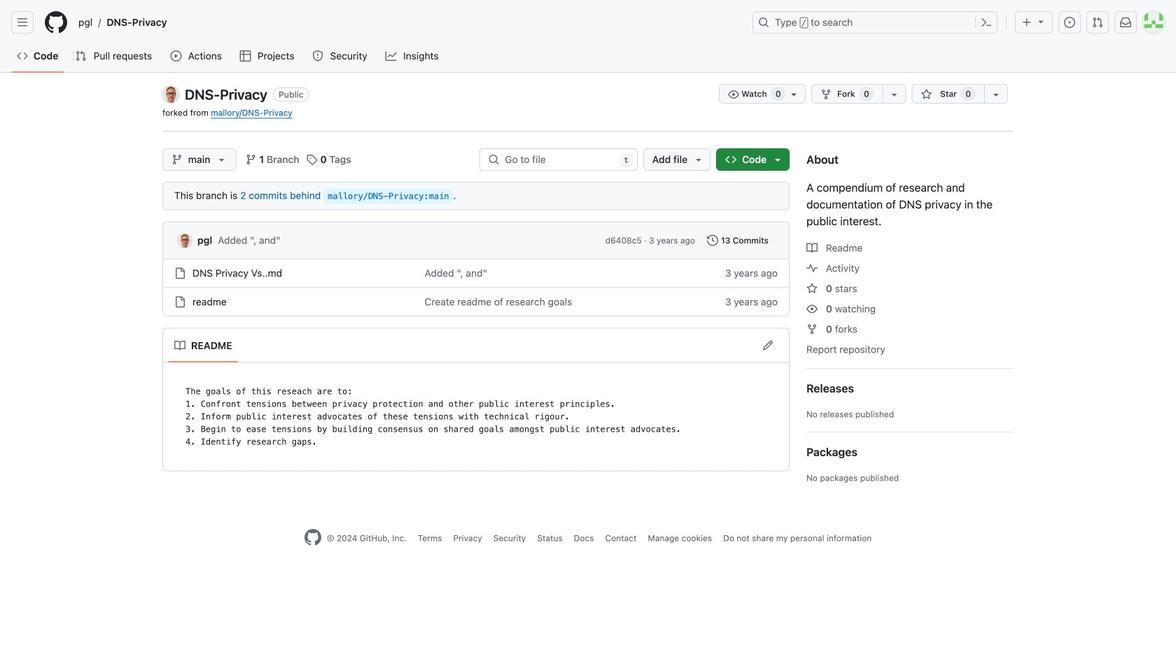 Task type: locate. For each thing, give the bounding box(es) containing it.
1 horizontal spatial book image
[[806, 243, 818, 254]]

1 vertical spatial homepage image
[[304, 529, 321, 546]]

1 horizontal spatial repo forked image
[[820, 89, 832, 100]]

1 vertical spatial book image
[[174, 340, 186, 351]]

book image
[[806, 243, 818, 254], [174, 340, 186, 351]]

0 users starred this repository element
[[961, 87, 976, 101]]

repo forked image left see your forks of this repository icon
[[820, 89, 832, 100]]

add this repository to a list image
[[991, 89, 1002, 100]]

list
[[73, 11, 744, 34]]

git pull request image left the notifications icon
[[1092, 17, 1103, 28]]

1 horizontal spatial git pull request image
[[1092, 17, 1103, 28]]

1 git branch image from the left
[[172, 154, 183, 165]]

eye image up code icon
[[728, 89, 739, 100]]

repo forked image down star icon
[[806, 324, 818, 335]]

triangle down image
[[1035, 16, 1047, 27], [216, 154, 227, 165], [693, 154, 704, 165], [772, 154, 783, 165]]

0 vertical spatial repo forked image
[[820, 89, 832, 100]]

see your forks of this repository image
[[889, 89, 900, 100]]

edit file image
[[762, 340, 774, 351]]

git pull request image right code image in the left top of the page
[[75, 50, 86, 62]]

0 vertical spatial git pull request image
[[1092, 17, 1103, 28]]

code image
[[17, 50, 28, 62]]

git pull request image
[[1092, 17, 1103, 28], [75, 50, 86, 62]]

0 vertical spatial book image
[[806, 243, 818, 254]]

eye image
[[728, 89, 739, 100], [806, 303, 818, 315]]

0 horizontal spatial git branch image
[[172, 154, 183, 165]]

git branch image
[[172, 154, 183, 165], [245, 154, 257, 165]]

1 horizontal spatial eye image
[[806, 303, 818, 315]]

0 horizontal spatial book image
[[174, 340, 186, 351]]

git branch image down owner avatar
[[172, 154, 183, 165]]

owner avatar image
[[162, 86, 179, 103]]

Go to file text field
[[505, 149, 614, 170]]

issue opened image
[[1064, 17, 1075, 28]]

0 vertical spatial homepage image
[[45, 11, 67, 34]]

play image
[[170, 50, 182, 62]]

1 horizontal spatial git branch image
[[245, 154, 257, 165]]

0 horizontal spatial homepage image
[[45, 11, 67, 34]]

0 horizontal spatial repo forked image
[[806, 324, 818, 335]]

eye image down star icon
[[806, 303, 818, 315]]

repo forked image
[[820, 89, 832, 100], [806, 324, 818, 335]]

search image
[[488, 154, 499, 165]]

command palette image
[[981, 17, 992, 28]]

code image
[[725, 154, 737, 165]]

1 vertical spatial eye image
[[806, 303, 818, 315]]

git branch image left tag image on the top left of the page
[[245, 154, 257, 165]]

1 vertical spatial git pull request image
[[75, 50, 86, 62]]

homepage image
[[45, 11, 67, 34], [304, 529, 321, 546]]

star image
[[921, 89, 932, 100]]

0 vertical spatial eye image
[[728, 89, 739, 100]]



Task type: describe. For each thing, give the bounding box(es) containing it.
0 horizontal spatial git pull request image
[[75, 50, 86, 62]]

star image
[[806, 283, 818, 294]]

pulse image
[[806, 263, 818, 274]]

graph image
[[385, 50, 397, 62]]

tag image
[[306, 154, 318, 165]]

0 horizontal spatial eye image
[[728, 89, 739, 100]]

1 vertical spatial repo forked image
[[806, 324, 818, 335]]

1 horizontal spatial homepage image
[[304, 529, 321, 546]]

2 git branch image from the left
[[245, 154, 257, 165]]

pgl image
[[178, 234, 192, 248]]

history image
[[707, 235, 718, 246]]

table image
[[240, 50, 251, 62]]

plus image
[[1021, 17, 1033, 28]]

shield image
[[312, 50, 323, 62]]

notifications image
[[1120, 17, 1131, 28]]



Task type: vqa. For each thing, say whether or not it's contained in the screenshot.
rightmost repo forked image
yes



